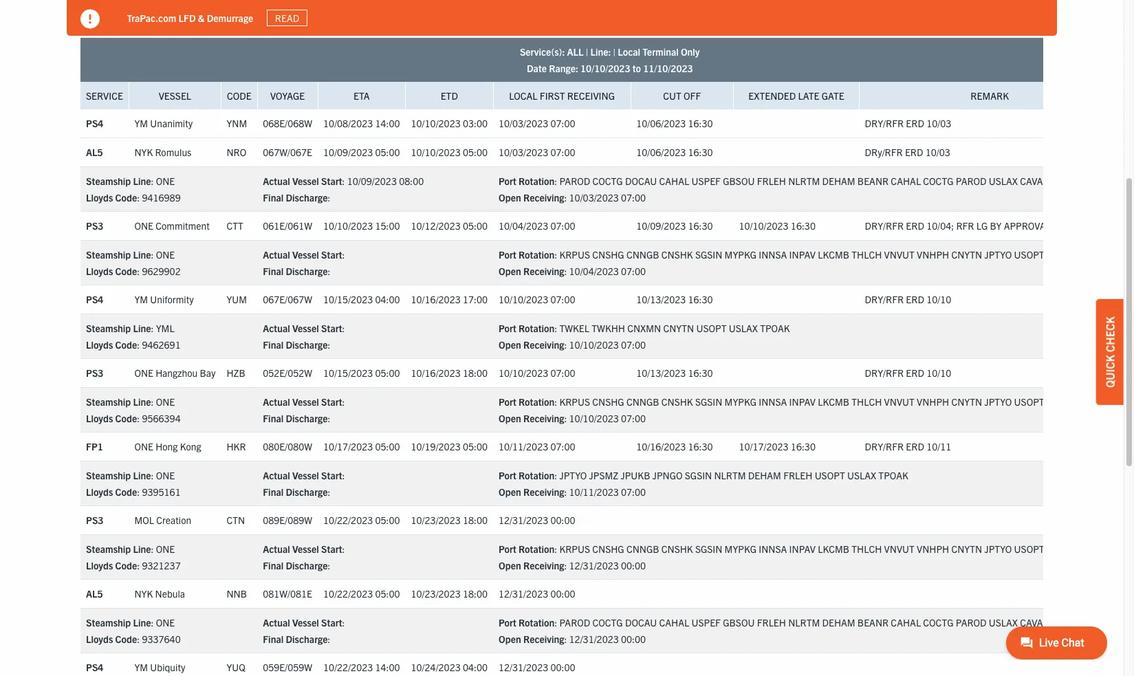 Task type: vqa. For each thing, say whether or not it's contained in the screenshot.
Nyk
yes



Task type: locate. For each thing, give the bounding box(es) containing it.
lloyds left '9462691'
[[86, 338, 113, 351]]

0 vertical spatial 14:00
[[375, 117, 400, 130]]

local
[[618, 45, 641, 58], [509, 89, 538, 102]]

2 10/13/2023 from the top
[[637, 367, 686, 379]]

lloyds inside steamship line : one lloyds code : 9395161
[[86, 486, 113, 498]]

one left hong
[[134, 441, 153, 453]]

lloyds up fp1 on the bottom left
[[86, 412, 113, 424]]

open for port rotation : krpus cnshg cnngb cnshk sgsin mypkg innsa inpav lkcmb thlch vnvut vnhph cnytn jptyo usopt uslax tpoak open receiving : 12/31/2023 00:00
[[499, 559, 521, 572]]

cnngb for : 12/31/2023 00:00
[[627, 543, 660, 555]]

steamship line : one lloyds code : 9395161
[[86, 469, 181, 498]]

0 vertical spatial frleh
[[757, 175, 786, 187]]

uspef inside port rotation : parod coctg docau cahal uspef gbsou frleh nlrtm deham beanr cahal coctg parod uslax cavan usopt tpoak open receiving : 10/03/2023 07:00
[[692, 175, 721, 187]]

10/09/2023 16:30
[[637, 220, 713, 232]]

2 10/23/2023 18:00 from the top
[[411, 588, 488, 600]]

9629902
[[142, 265, 181, 277]]

sgsin down 10/09/2023 16:30
[[696, 248, 723, 261]]

2 al5 from the top
[[86, 588, 103, 600]]

usopt
[[1053, 175, 1083, 187], [1015, 248, 1045, 261], [697, 322, 727, 334], [1015, 396, 1045, 408], [815, 469, 845, 482], [1015, 543, 1045, 555], [1053, 616, 1083, 629]]

start
[[321, 175, 342, 187], [321, 248, 342, 261], [321, 322, 342, 334], [321, 396, 342, 408], [321, 469, 342, 482], [321, 543, 342, 555], [321, 616, 342, 629]]

1 vertical spatial krpus
[[560, 396, 590, 408]]

line inside steamship line : one lloyds code : 9566394
[[133, 396, 151, 408]]

1 vertical spatial 10/22/2023
[[323, 588, 373, 600]]

cnshk inside port rotation : krpus cnshg cnngb cnshk sgsin mypkg innsa inpav lkcmb thlch vnvut vnhph cnytn jptyo usopt uslax tpoak open receiving : 12/31/2023 00:00
[[662, 543, 693, 555]]

final up 089e/089w
[[263, 486, 284, 498]]

1 10/13/2023 16:30 from the top
[[637, 293, 713, 306]]

10/13/2023 up the cnxmn
[[637, 293, 686, 306]]

al5 up steamship line : one lloyds code : 9337640
[[86, 588, 103, 600]]

discharge up 061e/061w
[[286, 191, 328, 204]]

one for steamship line : one lloyds code : 9629902
[[156, 248, 175, 261]]

gbsou for : 12/31/2023 00:00
[[723, 616, 755, 629]]

local left "first"
[[509, 89, 538, 102]]

one up 9629902
[[156, 248, 175, 261]]

innsa inside port rotation : krpus cnshg cnngb cnshk sgsin mypkg innsa inpav lkcmb thlch vnvut vnhph cnytn jptyo usopt uslax tpoak open receiving : 10/10/2023 07:00
[[759, 396, 787, 408]]

actual down 089e/089w
[[263, 543, 290, 555]]

thlch
[[852, 248, 882, 261], [852, 396, 882, 408], [852, 543, 882, 555]]

port inside port rotation : twkel twkhh cnxmn cnytn usopt uslax tpoak open receiving : 10/10/2023 07:00
[[499, 322, 517, 334]]

approval
[[1004, 220, 1051, 232]]

sgsin right jpngo
[[685, 469, 712, 482]]

tpoak for port rotation : parod coctg docau cahal uspef gbsou frleh nlrtm deham beanr cahal coctg parod uslax cavan usopt tpoak open receiving : 12/31/2023 00:00
[[1085, 616, 1115, 629]]

1 vertical spatial cnngb
[[627, 396, 660, 408]]

2 10/15/2023 from the top
[[323, 367, 373, 379]]

4 port from the top
[[499, 396, 517, 408]]

coctg
[[593, 175, 623, 187], [924, 175, 954, 187], [593, 616, 623, 629], [924, 616, 954, 629]]

2 vertical spatial lkcmb
[[818, 543, 850, 555]]

code left 9629902
[[115, 265, 137, 277]]

mypkg inside port rotation : krpus cnshg cnngb cnshk sgsin mypkg innsa inpav lkcmb thlch vnvut vnhph cnytn jptyo usopt uslax tpoak open receiving : 12/31/2023 00:00
[[725, 543, 757, 555]]

ynm
[[227, 117, 247, 130]]

5 start from the top
[[321, 469, 342, 482]]

uslax
[[989, 175, 1018, 187], [1047, 248, 1076, 261], [729, 322, 758, 334], [1047, 396, 1076, 408], [848, 469, 877, 482], [1047, 543, 1076, 555], [989, 616, 1018, 629]]

final up "080e/080w"
[[263, 412, 284, 424]]

one inside steamship line : one lloyds code : 9337640
[[156, 616, 175, 629]]

1 vertical spatial 14:00
[[375, 662, 400, 674]]

1 10/15/2023 from the top
[[323, 293, 373, 306]]

3 vnhph from the top
[[917, 543, 950, 555]]

lloyds inside steamship line : one lloyds code : 9416989
[[86, 191, 113, 204]]

0 vertical spatial ps4
[[86, 117, 103, 130]]

10/22/2023 05:00
[[323, 514, 400, 527], [323, 588, 400, 600]]

tpoak inside port rotation : krpus cnshg cnngb cnshk sgsin mypkg innsa inpav lkcmb thlch vnvut vnhph cnytn jptyo usopt uslax tpoak open receiving : 10/10/2023 07:00
[[1078, 396, 1108, 408]]

lkcmb inside port rotation : krpus cnshg cnngb cnshk sgsin mypkg innsa inpav lkcmb thlch vnvut vnhph cnytn jptyo usopt uslax tpoak open receiving : 10/10/2023 07:00
[[818, 396, 850, 408]]

inpav inside the port rotation : krpus cnshg cnngb cnshk sgsin mypkg innsa inpav lkcmb thlch vnvut vnhph cnytn jptyo usopt uslax tpoak open receiving : 10/04/2023 07:00
[[790, 248, 816, 261]]

1 12/31/2023 00:00 from the top
[[499, 514, 576, 527]]

1 vertical spatial 04:00
[[463, 662, 488, 674]]

1 thlch from the top
[[852, 248, 882, 261]]

0 vertical spatial cnshk
[[662, 248, 693, 261]]

0 vertical spatial 10/13/2023 16:30
[[637, 293, 713, 306]]

discharge up 067e/067w
[[286, 265, 328, 277]]

port for port rotation : krpus cnshg cnngb cnshk sgsin mypkg innsa inpav lkcmb thlch vnvut vnhph cnytn jptyo usopt uslax tpoak open receiving : 10/04/2023 07:00
[[499, 248, 517, 261]]

0 vertical spatial cnngb
[[627, 248, 660, 261]]

final up 067e/067w
[[263, 265, 284, 277]]

4 lloyds from the top
[[86, 412, 113, 424]]

10/03/2023 07:00 for 10/10/2023 03:00
[[499, 117, 576, 130]]

line up 9629902
[[133, 248, 151, 261]]

0 vertical spatial 04:00
[[375, 293, 400, 306]]

1 vertical spatial inpav
[[790, 396, 816, 408]]

0 vertical spatial 10/22/2023
[[323, 514, 373, 527]]

1 vertical spatial nyk
[[134, 588, 153, 600]]

1 vertical spatial 10/04/2023
[[569, 265, 619, 277]]

line inside steamship line : one lloyds code : 9337640
[[133, 616, 151, 629]]

2 actual vessel start : final discharge : from the top
[[263, 322, 345, 351]]

cnngb for : 10/10/2023 07:00
[[627, 396, 660, 408]]

start for steamship line : one lloyds code : 9566394
[[321, 396, 342, 408]]

dry/rfr erd 10/10
[[865, 293, 952, 306], [865, 367, 952, 379]]

10/15/2023 for 10/15/2023 04:00
[[323, 293, 373, 306]]

port inside port rotation : krpus cnshg cnngb cnshk sgsin mypkg innsa inpav lkcmb thlch vnvut vnhph cnytn jptyo usopt uslax tpoak open receiving : 12/31/2023 00:00
[[499, 543, 517, 555]]

one inside steamship line : one lloyds code : 9395161
[[156, 469, 175, 482]]

vnvut inside the port rotation : krpus cnshg cnngb cnshk sgsin mypkg innsa inpav lkcmb thlch vnvut vnhph cnytn jptyo usopt uslax tpoak open receiving : 10/04/2023 07:00
[[885, 248, 915, 261]]

actual vessel start : final discharge : for : 9395161
[[263, 469, 345, 498]]

04:00 right 10/24/2023
[[463, 662, 488, 674]]

final for steamship line : one lloyds code : 9337640
[[263, 633, 284, 645]]

cnngb inside port rotation : krpus cnshg cnngb cnshk sgsin mypkg innsa inpav lkcmb thlch vnvut vnhph cnytn jptyo usopt uslax tpoak open receiving : 12/31/2023 00:00
[[627, 543, 660, 555]]

1 vertical spatial dry/rfr erd 10/10
[[865, 367, 952, 379]]

docau inside port rotation : parod coctg docau cahal uspef gbsou frleh nlrtm deham beanr cahal coctg parod uslax cavan usopt tpoak open receiving : 12/31/2023 00:00
[[625, 616, 657, 629]]

deham inside port rotation : parod coctg docau cahal uspef gbsou frleh nlrtm deham beanr cahal coctg parod uslax cavan usopt tpoak open receiving : 12/31/2023 00:00
[[823, 616, 856, 629]]

cnshg for 12/31/2023
[[593, 543, 625, 555]]

uspef inside port rotation : parod coctg docau cahal uspef gbsou frleh nlrtm deham beanr cahal coctg parod uslax cavan usopt tpoak open receiving : 12/31/2023 00:00
[[692, 616, 721, 629]]

range:
[[549, 62, 579, 74]]

nlrtm for : 12/31/2023 00:00
[[789, 616, 820, 629]]

1 10/03/2023 07:00 from the top
[[499, 117, 576, 130]]

1 dry/rfr from the top
[[865, 117, 904, 130]]

2 vertical spatial krpus
[[560, 543, 590, 555]]

10/15/2023 right 052e/052w
[[323, 367, 373, 379]]

code inside steamship line : one lloyds code : 9321237
[[115, 559, 137, 572]]

2 vnvut from the top
[[885, 396, 915, 408]]

10/13/2023 down port rotation : twkel twkhh cnxmn cnytn usopt uslax tpoak open receiving : 10/10/2023 07:00
[[637, 367, 686, 379]]

9321237
[[142, 559, 181, 572]]

steamship inside steamship line : one lloyds code : 9566394
[[86, 396, 131, 408]]

code for steamship line : yml lloyds code : 9462691
[[115, 338, 137, 351]]

nlrtm inside port rotation : parod coctg docau cahal uspef gbsou frleh nlrtm deham beanr cahal coctg parod uslax cavan usopt tpoak open receiving : 12/31/2023 00:00
[[789, 616, 820, 629]]

1 open from the top
[[499, 191, 521, 204]]

10/08/2023
[[323, 117, 373, 130]]

00:00 inside port rotation : parod coctg docau cahal uspef gbsou frleh nlrtm deham beanr cahal coctg parod uslax cavan usopt tpoak open receiving : 12/31/2023 00:00
[[621, 633, 646, 645]]

4 discharge from the top
[[286, 412, 328, 424]]

line up 9566394
[[133, 396, 151, 408]]

cavan inside port rotation : parod coctg docau cahal uspef gbsou frleh nlrtm deham beanr cahal coctg parod uslax cavan usopt tpoak open receiving : 12/31/2023 00:00
[[1021, 616, 1051, 629]]

1 10/06/2023 16:30 from the top
[[637, 117, 713, 130]]

open for port rotation : krpus cnshg cnngb cnshk sgsin mypkg innsa inpav lkcmb thlch vnvut vnhph cnytn jptyo usopt uslax tpoak open receiving : 10/10/2023 07:00
[[499, 412, 521, 424]]

07:00 inside port rotation : jptyo jpsmz jpukb jpngo sgsin nlrtm deham frleh usopt uslax tpoak open receiving : 10/11/2023 07:00
[[621, 486, 646, 498]]

1 ps3 from the top
[[86, 220, 103, 232]]

14:00 up 10/09/2023 05:00
[[375, 117, 400, 130]]

1 vertical spatial 10/06/2023 16:30
[[637, 146, 713, 159]]

04:00 left 10/16/2023 17:00
[[375, 293, 400, 306]]

2 cavan from the top
[[1021, 616, 1051, 629]]

frleh inside port rotation : parod coctg docau cahal uspef gbsou frleh nlrtm deham beanr cahal coctg parod uslax cavan usopt tpoak open receiving : 10/03/2023 07:00
[[757, 175, 786, 187]]

nyk left romulus
[[134, 146, 153, 159]]

line up 9321237
[[133, 543, 151, 555]]

hzb
[[227, 367, 246, 379]]

discharge for steamship line : one lloyds code : 9337640
[[286, 633, 328, 645]]

extended
[[749, 89, 796, 102]]

open for port rotation : parod coctg docau cahal uspef gbsou frleh nlrtm deham beanr cahal coctg parod uslax cavan usopt tpoak open receiving : 12/31/2023 00:00
[[499, 633, 521, 645]]

cut
[[664, 89, 682, 102]]

inpav inside port rotation : krpus cnshg cnngb cnshk sgsin mypkg innsa inpav lkcmb thlch vnvut vnhph cnytn jptyo usopt uslax tpoak open receiving : 12/31/2023 00:00
[[790, 543, 816, 555]]

vessel for steamship line : one lloyds code : 9416989
[[292, 175, 319, 187]]

nyk for nyk romulus
[[134, 146, 153, 159]]

1 vertical spatial 10/03/2023
[[499, 146, 549, 159]]

1 rotation from the top
[[519, 175, 555, 187]]

6 discharge from the top
[[286, 559, 328, 572]]

code inside steamship line : one lloyds code : 9395161
[[115, 486, 137, 498]]

1 vertical spatial frleh
[[784, 469, 813, 482]]

lloyds left 9337640
[[86, 633, 113, 645]]

1 vertical spatial 10/10/2023 07:00
[[499, 367, 576, 379]]

14:00 left 10/24/2023
[[375, 662, 400, 674]]

3 steamship from the top
[[86, 322, 131, 334]]

rotation inside port rotation : jptyo jpsmz jpukb jpngo sgsin nlrtm deham frleh usopt uslax tpoak open receiving : 10/11/2023 07:00
[[519, 469, 555, 482]]

open inside port rotation : krpus cnshg cnngb cnshk sgsin mypkg innsa inpav lkcmb thlch vnvut vnhph cnytn jptyo usopt uslax tpoak open receiving : 10/10/2023 07:00
[[499, 412, 521, 424]]

3 final from the top
[[263, 338, 284, 351]]

10/06/2023 16:30 for 05:00
[[637, 146, 713, 159]]

code left 9337640
[[115, 633, 137, 645]]

vnhph for port rotation : krpus cnshg cnngb cnshk sgsin mypkg innsa inpav lkcmb thlch vnvut vnhph cnytn jptyo usopt uslax tpoak open receiving : 10/10/2023 07:00
[[917, 396, 950, 408]]

1 vertical spatial 10/23/2023
[[411, 588, 461, 600]]

final up 059e/059w
[[263, 633, 284, 645]]

krpus inside port rotation : krpus cnshg cnngb cnshk sgsin mypkg innsa inpav lkcmb thlch vnvut vnhph cnytn jptyo usopt uslax tpoak open receiving : 12/31/2023 00:00
[[560, 543, 590, 555]]

6 actual vessel start : final discharge : from the top
[[263, 616, 345, 645]]

actual down 067w/067e in the top of the page
[[263, 175, 290, 187]]

lloyds
[[86, 191, 113, 204], [86, 265, 113, 277], [86, 338, 113, 351], [86, 412, 113, 424], [86, 486, 113, 498], [86, 559, 113, 572], [86, 633, 113, 645]]

1 vertical spatial 10/03
[[926, 146, 951, 159]]

code left 9566394
[[115, 412, 137, 424]]

steamship for steamship line : one lloyds code : 9337640
[[86, 616, 131, 629]]

nlrtm for : 10/03/2023 07:00
[[789, 175, 820, 187]]

3 dry/rfr from the top
[[865, 293, 904, 306]]

cnytn for port rotation : krpus cnshg cnngb cnshk sgsin mypkg innsa inpav lkcmb thlch vnvut vnhph cnytn jptyo usopt uslax tpoak open receiving : 10/04/2023 07:00
[[952, 248, 983, 261]]

00:00 for 089e/089w
[[551, 514, 576, 527]]

2 vertical spatial 10/22/2023
[[323, 662, 373, 674]]

2 vnhph from the top
[[917, 396, 950, 408]]

port inside port rotation : parod coctg docau cahal uspef gbsou frleh nlrtm deham beanr cahal coctg parod uslax cavan usopt tpoak open receiving : 10/03/2023 07:00
[[499, 175, 517, 187]]

cnngb
[[627, 248, 660, 261], [627, 396, 660, 408], [627, 543, 660, 555]]

|
[[586, 45, 588, 58], [613, 45, 616, 58]]

actual for steamship line : one lloyds code : 9395161
[[263, 469, 290, 482]]

3 ps4 from the top
[[86, 662, 103, 674]]

5 line from the top
[[133, 469, 151, 482]]

actual vessel start : final discharge : up 052e/052w
[[263, 322, 345, 351]]

2 vertical spatial vnvut
[[885, 543, 915, 555]]

12/31/2023 for 081w/081e
[[499, 588, 549, 600]]

uspef for : 10/03/2023 07:00
[[692, 175, 721, 187]]

4 actual from the top
[[263, 396, 290, 408]]

docau for : 10/03/2023 07:00
[[625, 175, 657, 187]]

bay
[[200, 367, 216, 379]]

port for port rotation : twkel twkhh cnxmn cnytn usopt uslax tpoak open receiving : 10/10/2023 07:00
[[499, 322, 517, 334]]

inpav for : 10/10/2023 07:00
[[790, 396, 816, 408]]

deham inside port rotation : parod coctg docau cahal uspef gbsou frleh nlrtm deham beanr cahal coctg parod uslax cavan usopt tpoak open receiving : 10/03/2023 07:00
[[823, 175, 856, 187]]

2 vertical spatial nlrtm
[[789, 616, 820, 629]]

ps3 up steamship line : one lloyds code : 9629902
[[86, 220, 103, 232]]

lloyds down fp1 on the bottom left
[[86, 486, 113, 498]]

0 vertical spatial dry/rfr erd 10/10
[[865, 293, 952, 306]]

10/09/2023 for 10/09/2023 05:00
[[323, 146, 373, 159]]

rotation inside the port rotation : krpus cnshg cnngb cnshk sgsin mypkg innsa inpav lkcmb thlch vnvut vnhph cnytn jptyo usopt uslax tpoak open receiving : 10/04/2023 07:00
[[519, 248, 555, 261]]

actual down 067e/067w
[[263, 322, 290, 334]]

2 rotation from the top
[[519, 248, 555, 261]]

080e/080w
[[263, 441, 312, 453]]

one up '9395161'
[[156, 469, 175, 482]]

ym left unanimity
[[134, 117, 148, 130]]

rotation for port rotation : parod coctg docau cahal uspef gbsou frleh nlrtm deham beanr cahal coctg parod uslax cavan usopt tpoak open receiving : 10/03/2023 07:00
[[519, 175, 555, 187]]

1 vertical spatial 12/31/2023 00:00
[[499, 588, 576, 600]]

2 final from the top
[[263, 265, 284, 277]]

tpoak inside port rotation : krpus cnshg cnngb cnshk sgsin mypkg innsa inpav lkcmb thlch vnvut vnhph cnytn jptyo usopt uslax tpoak open receiving : 12/31/2023 00:00
[[1078, 543, 1108, 555]]

10/22/2023 right 089e/089w
[[323, 514, 373, 527]]

1 10/23/2023 from the top
[[411, 514, 461, 527]]

9395161
[[142, 486, 181, 498]]

cnshk for : 12/31/2023 00:00
[[662, 543, 693, 555]]

1 line from the top
[[133, 175, 151, 187]]

2 vertical spatial thlch
[[852, 543, 882, 555]]

10/15/2023 right 067e/067w
[[323, 293, 373, 306]]

0 vertical spatial 10/10
[[927, 293, 952, 306]]

actual down 052e/052w
[[263, 396, 290, 408]]

1 gbsou from the top
[[723, 175, 755, 187]]

mol creation
[[134, 514, 191, 527]]

final up 081w/081e
[[263, 559, 284, 572]]

one
[[156, 175, 175, 187], [134, 220, 153, 232], [156, 248, 175, 261], [134, 367, 153, 379], [156, 396, 175, 408], [134, 441, 153, 453], [156, 469, 175, 482], [156, 543, 175, 555], [156, 616, 175, 629]]

2 vertical spatial cnshg
[[593, 543, 625, 555]]

discharge up "080e/080w"
[[286, 412, 328, 424]]

actual vessel start : final discharge : for : 9566394
[[263, 396, 345, 424]]

0 vertical spatial 10/23/2023 18:00
[[411, 514, 488, 527]]

1 horizontal spatial 10/11/2023
[[569, 486, 619, 498]]

ps3 left mol
[[86, 514, 103, 527]]

0 vertical spatial 10/16/2023
[[411, 293, 461, 306]]

sgsin down port rotation : jptyo jpsmz jpukb jpngo sgsin nlrtm deham frleh usopt uslax tpoak open receiving : 10/11/2023 07:00
[[696, 543, 723, 555]]

0 horizontal spatial 04:00
[[375, 293, 400, 306]]

gbsou for : 10/03/2023 07:00
[[723, 175, 755, 187]]

actual vessel start : final discharge : up 081w/081e
[[263, 543, 345, 572]]

lloyds left 9416989
[[86, 191, 113, 204]]

discharge up 089e/089w
[[286, 486, 328, 498]]

0 vertical spatial gbsou
[[723, 175, 755, 187]]

port inside the port rotation : krpus cnshg cnngb cnshk sgsin mypkg innsa inpav lkcmb thlch vnvut vnhph cnytn jptyo usopt uslax tpoak open receiving : 10/04/2023 07:00
[[499, 248, 517, 261]]

rotation inside port rotation : twkel twkhh cnxmn cnytn usopt uslax tpoak open receiving : 10/10/2023 07:00
[[519, 322, 555, 334]]

vnhph inside the port rotation : krpus cnshg cnngb cnshk sgsin mypkg innsa inpav lkcmb thlch vnvut vnhph cnytn jptyo usopt uslax tpoak open receiving : 10/04/2023 07:00
[[917, 248, 950, 261]]

1 vertical spatial vnhph
[[917, 396, 950, 408]]

one up 9416989
[[156, 175, 175, 187]]

code up ynm
[[227, 89, 252, 102]]

receiving
[[567, 89, 615, 102], [524, 191, 565, 204], [524, 265, 565, 277], [524, 338, 565, 351], [524, 412, 565, 424], [524, 486, 565, 498], [524, 559, 565, 572], [524, 633, 565, 645]]

vnvut for port rotation : krpus cnshg cnngb cnshk sgsin mypkg innsa inpav lkcmb thlch vnvut vnhph cnytn jptyo usopt uslax tpoak open receiving : 10/10/2023 07:00
[[885, 396, 915, 408]]

10/13/2023 16:30 down port rotation : twkel twkhh cnxmn cnytn usopt uslax tpoak open receiving : 10/10/2023 07:00
[[637, 367, 713, 379]]

start inside the actual vessel start : 10/09/2023 08:00 final discharge :
[[321, 175, 342, 187]]

10/10/2023 05:00
[[411, 146, 488, 159]]

10/16/2023 17:00
[[411, 293, 488, 306]]

1 vertical spatial 10/23/2023 18:00
[[411, 588, 488, 600]]

10/10/2023 07:00 down twkel
[[499, 367, 576, 379]]

line up 9416989
[[133, 175, 151, 187]]

1 al5 from the top
[[86, 146, 103, 159]]

7 port from the top
[[499, 616, 517, 629]]

cnngb inside port rotation : krpus cnshg cnngb cnshk sgsin mypkg innsa inpav lkcmb thlch vnvut vnhph cnytn jptyo usopt uslax tpoak open receiving : 10/10/2023 07:00
[[627, 396, 660, 408]]

3 start from the top
[[321, 322, 342, 334]]

4 line from the top
[[133, 396, 151, 408]]

10/22/2023 right 059e/059w
[[323, 662, 373, 674]]

schedules
[[135, 4, 217, 31]]

open inside port rotation : parod coctg docau cahal uspef gbsou frleh nlrtm deham beanr cahal coctg parod uslax cavan usopt tpoak open receiving : 10/03/2023 07:00
[[499, 191, 521, 204]]

vnvut inside port rotation : krpus cnshg cnngb cnshk sgsin mypkg innsa inpav lkcmb thlch vnvut vnhph cnytn jptyo usopt uslax tpoak open receiving : 12/31/2023 00:00
[[885, 543, 915, 555]]

0 vertical spatial mypkg
[[725, 248, 757, 261]]

081w/081e
[[263, 588, 312, 600]]

1 vertical spatial 10/06/2023
[[637, 146, 686, 159]]

one inside steamship line : one lloyds code : 9321237
[[156, 543, 175, 555]]

2 10/10 from the top
[[927, 367, 952, 379]]

1 horizontal spatial 10/04/2023
[[569, 265, 619, 277]]

receiving inside port rotation : parod coctg docau cahal uspef gbsou frleh nlrtm deham beanr cahal coctg parod uslax cavan usopt tpoak open receiving : 12/31/2023 00:00
[[524, 633, 565, 645]]

10/17/2023 down port rotation : krpus cnshg cnngb cnshk sgsin mypkg innsa inpav lkcmb thlch vnvut vnhph cnytn jptyo usopt uslax tpoak open receiving : 10/10/2023 07:00 at bottom
[[739, 441, 789, 453]]

0 vertical spatial al5
[[86, 146, 103, 159]]

2 open from the top
[[499, 265, 521, 277]]

4 final from the top
[[263, 412, 284, 424]]

3 lkcmb from the top
[[818, 543, 850, 555]]

3 vnvut from the top
[[885, 543, 915, 555]]

cnshg inside port rotation : krpus cnshg cnngb cnshk sgsin mypkg innsa inpav lkcmb thlch vnvut vnhph cnytn jptyo usopt uslax tpoak open receiving : 10/10/2023 07:00
[[593, 396, 625, 408]]

sgsin inside port rotation : krpus cnshg cnngb cnshk sgsin mypkg innsa inpav lkcmb thlch vnvut vnhph cnytn jptyo usopt uslax tpoak open receiving : 12/31/2023 00:00
[[696, 543, 723, 555]]

05:00
[[375, 146, 400, 159], [463, 146, 488, 159], [463, 220, 488, 232], [375, 367, 400, 379], [375, 441, 400, 453], [463, 441, 488, 453], [375, 514, 400, 527], [375, 588, 400, 600]]

1 vertical spatial uspef
[[692, 616, 721, 629]]

cnshk
[[662, 248, 693, 261], [662, 396, 693, 408], [662, 543, 693, 555]]

gbsou
[[723, 175, 755, 187], [723, 616, 755, 629]]

7 lloyds from the top
[[86, 633, 113, 645]]

1 vertical spatial vnvut
[[885, 396, 915, 408]]

12/31/2023 00:00 for 089e/089w
[[499, 514, 576, 527]]

docau inside port rotation : parod coctg docau cahal uspef gbsou frleh nlrtm deham beanr cahal coctg parod uslax cavan usopt tpoak open receiving : 10/03/2023 07:00
[[625, 175, 657, 187]]

ps3 down steamship line : yml lloyds code : 9462691
[[86, 367, 103, 379]]

line left yml
[[133, 322, 151, 334]]

sgsin for : 10/10/2023 07:00
[[696, 396, 723, 408]]

1 uspef from the top
[[692, 175, 721, 187]]

3 18:00 from the top
[[463, 588, 488, 600]]

vnvut
[[885, 248, 915, 261], [885, 396, 915, 408], [885, 543, 915, 555]]

6 port from the top
[[499, 543, 517, 555]]

2 vertical spatial cnngb
[[627, 543, 660, 555]]

2 vertical spatial 10/09/2023
[[637, 220, 686, 232]]

6 open from the top
[[499, 559, 521, 572]]

0 vertical spatial docau
[[625, 175, 657, 187]]

1 vertical spatial innsa
[[759, 396, 787, 408]]

1 vertical spatial docau
[[625, 616, 657, 629]]

3 lloyds from the top
[[86, 338, 113, 351]]

12/31/2023 00:00
[[499, 514, 576, 527], [499, 588, 576, 600], [499, 662, 576, 674]]

| right line:
[[613, 45, 616, 58]]

1 vertical spatial cnshg
[[593, 396, 625, 408]]

code left 9321237
[[115, 559, 137, 572]]

1 10/17/2023 from the left
[[323, 441, 373, 453]]

one up 9321237
[[156, 543, 175, 555]]

discharge up 059e/059w
[[286, 633, 328, 645]]

2 ps4 from the top
[[86, 293, 103, 306]]

2 vertical spatial 10/03/2023
[[569, 191, 619, 204]]

vnvut for port rotation : krpus cnshg cnngb cnshk sgsin mypkg innsa inpav lkcmb thlch vnvut vnhph cnytn jptyo usopt uslax tpoak open receiving : 12/31/2023 00:00
[[885, 543, 915, 555]]

6 final from the top
[[263, 559, 284, 572]]

10/22/2023 for 089e/089w
[[323, 514, 373, 527]]

code left 9416989
[[115, 191, 137, 204]]

1 10/23/2023 18:00 from the top
[[411, 514, 488, 527]]

3 cnngb from the top
[[627, 543, 660, 555]]

actual vessel start : final discharge : down 081w/081e
[[263, 616, 345, 645]]

ps4 down steamship line : one lloyds code : 9629902
[[86, 293, 103, 306]]

14:00
[[375, 117, 400, 130], [375, 662, 400, 674]]

port for port rotation : krpus cnshg cnngb cnshk sgsin mypkg innsa inpav lkcmb thlch vnvut vnhph cnytn jptyo usopt uslax tpoak open receiving : 10/10/2023 07:00
[[499, 396, 517, 408]]

actual
[[263, 175, 290, 187], [263, 248, 290, 261], [263, 322, 290, 334], [263, 396, 290, 408], [263, 469, 290, 482], [263, 543, 290, 555], [263, 616, 290, 629]]

2 beanr from the top
[[858, 616, 889, 629]]

receiving inside the port rotation : krpus cnshg cnngb cnshk sgsin mypkg innsa inpav lkcmb thlch vnvut vnhph cnytn jptyo usopt uslax tpoak open receiving : 10/04/2023 07:00
[[524, 265, 565, 277]]

port inside port rotation : jptyo jpsmz jpukb jpngo sgsin nlrtm deham frleh usopt uslax tpoak open receiving : 10/11/2023 07:00
[[499, 469, 517, 482]]

10/10 for 10/16/2023 18:00
[[927, 367, 952, 379]]

1 vertical spatial ps3
[[86, 367, 103, 379]]

deham for 07:00
[[823, 175, 856, 187]]

tpoak inside port rotation : twkel twkhh cnxmn cnytn usopt uslax tpoak open receiving : 10/10/2023 07:00
[[760, 322, 790, 334]]

10/06/2023 for 10/10/2023 05:00
[[637, 146, 686, 159]]

10/03 down dry/rfr erd 10/03 at the right of page
[[926, 146, 951, 159]]

0 horizontal spatial local
[[509, 89, 538, 102]]

10/13/2023 16:30
[[637, 293, 713, 306], [637, 367, 713, 379]]

0 vertical spatial 10/06/2023
[[637, 117, 686, 130]]

one up 9566394
[[156, 396, 175, 408]]

1 actual vessel start : final discharge : from the top
[[263, 248, 345, 277]]

3 12/31/2023 00:00 from the top
[[499, 662, 576, 674]]

2 12/31/2023 00:00 from the top
[[499, 588, 576, 600]]

067w/067e
[[263, 146, 312, 159]]

0 vertical spatial vnhph
[[917, 248, 950, 261]]

rotation inside port rotation : krpus cnshg cnngb cnshk sgsin mypkg innsa inpav lkcmb thlch vnvut vnhph cnytn jptyo usopt uslax tpoak open receiving : 10/10/2023 07:00
[[519, 396, 555, 408]]

nlrtm down port rotation : krpus cnshg cnngb cnshk sgsin mypkg innsa inpav lkcmb thlch vnvut vnhph cnytn jptyo usopt uslax tpoak open receiving : 12/31/2023 00:00
[[789, 616, 820, 629]]

10/13/2023 16:30 up the cnxmn
[[637, 293, 713, 306]]

usopt inside port rotation : twkel twkhh cnxmn cnytn usopt uslax tpoak open receiving : 10/10/2023 07:00
[[697, 322, 727, 334]]

2 vertical spatial deham
[[823, 616, 856, 629]]

2 ps3 from the top
[[86, 367, 103, 379]]

10/10 for 10/16/2023 17:00
[[927, 293, 952, 306]]

hangzhou
[[156, 367, 198, 379]]

0 vertical spatial 10/10/2023 07:00
[[499, 293, 576, 306]]

3 innsa from the top
[[759, 543, 787, 555]]

actual vessel start : final discharge : for : 9629902
[[263, 248, 345, 277]]

00:00
[[551, 514, 576, 527], [621, 559, 646, 572], [551, 588, 576, 600], [621, 633, 646, 645], [551, 662, 576, 674]]

al5 for nyk romulus
[[86, 146, 103, 159]]

0 vertical spatial cnshg
[[593, 248, 625, 261]]

final
[[263, 191, 284, 204], [263, 265, 284, 277], [263, 338, 284, 351], [263, 412, 284, 424], [263, 486, 284, 498], [263, 559, 284, 572], [263, 633, 284, 645]]

10/22/2023 for 081w/081e
[[323, 588, 373, 600]]

2 ym from the top
[[134, 293, 148, 306]]

discharge up 081w/081e
[[286, 559, 328, 572]]

10/03 for dry/rfr erd 10/03
[[926, 146, 951, 159]]

dry/rfr for 10/16/2023 18:00
[[865, 367, 904, 379]]

1 vnhph from the top
[[917, 248, 950, 261]]

local inside service(s): all | line: | local terminal only date range: 10/10/2023 to 11/10/2023
[[618, 45, 641, 58]]

innsa inside port rotation : krpus cnshg cnngb cnshk sgsin mypkg innsa inpav lkcmb thlch vnvut vnhph cnytn jptyo usopt uslax tpoak open receiving : 12/31/2023 00:00
[[759, 543, 787, 555]]

10/22/2023 right 081w/081e
[[323, 588, 373, 600]]

lloyds left 9629902
[[86, 265, 113, 277]]

start for steamship line : one lloyds code : 9395161
[[321, 469, 342, 482]]

10/17/2023 16:30
[[739, 441, 816, 453]]

uslax inside port rotation : parod coctg docau cahal uspef gbsou frleh nlrtm deham beanr cahal coctg parod uslax cavan usopt tpoak open receiving : 10/03/2023 07:00
[[989, 175, 1018, 187]]

1 vertical spatial thlch
[[852, 396, 882, 408]]

line inside steamship line : one lloyds code : 9416989
[[133, 175, 151, 187]]

sgsin up 10/16/2023 16:30
[[696, 396, 723, 408]]

ym left the "uniformity"
[[134, 293, 148, 306]]

cnngb for : 10/04/2023 07:00
[[627, 248, 660, 261]]

steamship
[[86, 175, 131, 187], [86, 248, 131, 261], [86, 322, 131, 334], [86, 396, 131, 408], [86, 469, 131, 482], [86, 543, 131, 555], [86, 616, 131, 629]]

cnshk inside the port rotation : krpus cnshg cnngb cnshk sgsin mypkg innsa inpav lkcmb thlch vnvut vnhph cnytn jptyo usopt uslax tpoak open receiving : 10/04/2023 07:00
[[662, 248, 693, 261]]

1 vertical spatial 10/15/2023
[[323, 367, 373, 379]]

actual vessel start : final discharge : down 061e/061w
[[263, 248, 345, 277]]

2 innsa from the top
[[759, 396, 787, 408]]

cnytn inside port rotation : twkel twkhh cnxmn cnytn usopt uslax tpoak open receiving : 10/10/2023 07:00
[[664, 322, 694, 334]]

1 vertical spatial cavan
[[1021, 616, 1051, 629]]

3 thlch from the top
[[852, 543, 882, 555]]

10/03 up dry/rfr erd 10/03
[[927, 117, 952, 130]]

actual down "080e/080w"
[[263, 469, 290, 482]]

10/10/2023 16:30
[[739, 220, 816, 232]]

10/08/2023 14:00
[[323, 117, 400, 130]]

0 vertical spatial 18:00
[[463, 367, 488, 379]]

vessel for steamship line : yml lloyds code : 9462691
[[292, 322, 319, 334]]

frleh inside port rotation : jptyo jpsmz jpukb jpngo sgsin nlrtm deham frleh usopt uslax tpoak open receiving : 10/11/2023 07:00
[[784, 469, 813, 482]]

0 vertical spatial 10/22/2023 05:00
[[323, 514, 400, 527]]

2 10/13/2023 16:30 from the top
[[637, 367, 713, 379]]

2 gbsou from the top
[[723, 616, 755, 629]]

lloyds for steamship line : one lloyds code : 9416989
[[86, 191, 113, 204]]

1 discharge from the top
[[286, 191, 328, 204]]

0 vertical spatial vnvut
[[885, 248, 915, 261]]

lloyds inside steamship line : one lloyds code : 9321237
[[86, 559, 113, 572]]

10/17/2023 for 10/17/2023 05:00
[[323, 441, 373, 453]]

lkcmb for : 10/04/2023 07:00
[[818, 248, 850, 261]]

cnytn inside port rotation : krpus cnshg cnngb cnshk sgsin mypkg innsa inpav lkcmb thlch vnvut vnhph cnytn jptyo usopt uslax tpoak open receiving : 10/10/2023 07:00
[[952, 396, 983, 408]]

0 vertical spatial inpav
[[790, 248, 816, 261]]

2 10/06/2023 16:30 from the top
[[637, 146, 713, 159]]

vessel for steamship line : one lloyds code : 9337640
[[292, 616, 319, 629]]

final for steamship line : yml lloyds code : 9462691
[[263, 338, 284, 351]]

1 10/13/2023 from the top
[[637, 293, 686, 306]]

0 horizontal spatial 10/04/2023
[[499, 220, 549, 232]]

beanr
[[858, 175, 889, 187], [858, 616, 889, 629]]

4 actual vessel start : final discharge : from the top
[[263, 469, 345, 498]]

10/13/2023 16:30 for 17:00
[[637, 293, 713, 306]]

0 vertical spatial nlrtm
[[789, 175, 820, 187]]

steamship inside steamship line : one lloyds code : 9337640
[[86, 616, 131, 629]]

0 vertical spatial innsa
[[759, 248, 787, 261]]

actual vessel start : final discharge : up "080e/080w"
[[263, 396, 345, 424]]

2 vertical spatial 10/16/2023
[[637, 441, 686, 453]]

2 docau from the top
[[625, 616, 657, 629]]

5 port from the top
[[499, 469, 517, 482]]

nlrtm inside port rotation : jptyo jpsmz jpukb jpngo sgsin nlrtm deham frleh usopt uslax tpoak open receiving : 10/11/2023 07:00
[[715, 469, 746, 482]]

steamship inside steamship line : one lloyds code : 9321237
[[86, 543, 131, 555]]

1 horizontal spatial |
[[613, 45, 616, 58]]

code for steamship line : one lloyds code : 9337640
[[115, 633, 137, 645]]

code left '9462691'
[[115, 338, 137, 351]]

0 vertical spatial ym
[[134, 117, 148, 130]]

1 mypkg from the top
[[725, 248, 757, 261]]

line inside steamship line : one lloyds code : 9395161
[[133, 469, 151, 482]]

1 vertical spatial 10/13/2023
[[637, 367, 686, 379]]

cnshk inside port rotation : krpus cnshg cnngb cnshk sgsin mypkg innsa inpav lkcmb thlch vnvut vnhph cnytn jptyo usopt uslax tpoak open receiving : 10/10/2023 07:00
[[662, 396, 693, 408]]

beanr inside port rotation : parod coctg docau cahal uspef gbsou frleh nlrtm deham beanr cahal coctg parod uslax cavan usopt tpoak open receiving : 10/03/2023 07:00
[[858, 175, 889, 187]]

1 vertical spatial lkcmb
[[818, 396, 850, 408]]

one inside steamship line : one lloyds code : 9416989
[[156, 175, 175, 187]]

nlrtm up 10/10/2023 16:30
[[789, 175, 820, 187]]

3 rotation from the top
[[519, 322, 555, 334]]

thlch for : 10/10/2023 07:00
[[852, 396, 882, 408]]

7 line from the top
[[133, 616, 151, 629]]

1 vertical spatial nlrtm
[[715, 469, 746, 482]]

line for 9321237
[[133, 543, 151, 555]]

0 vertical spatial krpus
[[560, 248, 590, 261]]

lloyds inside steamship line : one lloyds code : 9337640
[[86, 633, 113, 645]]

final up 052e/052w
[[263, 338, 284, 351]]

service(s): all | line: | local terminal only date range: 10/10/2023 to 11/10/2023
[[520, 45, 700, 74]]

krpus inside port rotation : krpus cnshg cnngb cnshk sgsin mypkg innsa inpav lkcmb thlch vnvut vnhph cnytn jptyo usopt uslax tpoak open receiving : 10/10/2023 07:00
[[560, 396, 590, 408]]

one commitment
[[134, 220, 210, 232]]

al5 up steamship line : one lloyds code : 9416989
[[86, 146, 103, 159]]

1 beanr from the top
[[858, 175, 889, 187]]

ps4 down steamship line : one lloyds code : 9337640
[[86, 662, 103, 674]]

2 vertical spatial vnhph
[[917, 543, 950, 555]]

12/31/2023 inside port rotation : parod coctg docau cahal uspef gbsou frleh nlrtm deham beanr cahal coctg parod uslax cavan usopt tpoak open receiving : 12/31/2023 00:00
[[569, 633, 619, 645]]

0 vertical spatial nyk
[[134, 146, 153, 159]]

lkcmb inside the port rotation : krpus cnshg cnngb cnshk sgsin mypkg innsa inpav lkcmb thlch vnvut vnhph cnytn jptyo usopt uslax tpoak open receiving : 10/04/2023 07:00
[[818, 248, 850, 261]]

0 vertical spatial 12/31/2023 00:00
[[499, 514, 576, 527]]

mypkg inside the port rotation : krpus cnshg cnngb cnshk sgsin mypkg innsa inpav lkcmb thlch vnvut vnhph cnytn jptyo usopt uslax tpoak open receiving : 10/04/2023 07:00
[[725, 248, 757, 261]]

dry/rfr
[[865, 117, 904, 130], [865, 220, 904, 232], [865, 293, 904, 306], [865, 367, 904, 379], [865, 441, 904, 453]]

discharge up 052e/052w
[[286, 338, 328, 351]]

1 vertical spatial deham
[[748, 469, 782, 482]]

1 vertical spatial 10/11/2023
[[569, 486, 619, 498]]

1 10/22/2023 05:00 from the top
[[323, 514, 400, 527]]

nyk
[[134, 146, 153, 159], [134, 588, 153, 600]]

10/10/2023 07:00 up twkel
[[499, 293, 576, 306]]

2 uspef from the top
[[692, 616, 721, 629]]

2 vertical spatial ps3
[[86, 514, 103, 527]]

| right all
[[586, 45, 588, 58]]

3 cnshg from the top
[[593, 543, 625, 555]]

5 actual from the top
[[263, 469, 290, 482]]

6 actual from the top
[[263, 543, 290, 555]]

2 14:00 from the top
[[375, 662, 400, 674]]

line inside steamship line : one lloyds code : 9629902
[[133, 248, 151, 261]]

line up 9337640
[[133, 616, 151, 629]]

line for 9416989
[[133, 175, 151, 187]]

ps4
[[86, 117, 103, 130], [86, 293, 103, 306], [86, 662, 103, 674]]

0 vertical spatial 10/15/2023
[[323, 293, 373, 306]]

one up 9337640
[[156, 616, 175, 629]]

6 lloyds from the top
[[86, 559, 113, 572]]

0 vertical spatial lkcmb
[[818, 248, 850, 261]]

unanimity
[[150, 117, 193, 130]]

1 final from the top
[[263, 191, 284, 204]]

rotation
[[519, 175, 555, 187], [519, 248, 555, 261], [519, 322, 555, 334], [519, 396, 555, 408], [519, 469, 555, 482], [519, 543, 555, 555], [519, 616, 555, 629]]

0 vertical spatial deham
[[823, 175, 856, 187]]

1 vertical spatial 10/03/2023 07:00
[[499, 146, 576, 159]]

1 vertical spatial 10/16/2023
[[411, 367, 461, 379]]

10/11/2023
[[499, 441, 549, 453], [569, 486, 619, 498]]

lloyds inside steamship line : yml lloyds code : 9462691
[[86, 338, 113, 351]]

cnshg inside the port rotation : krpus cnshg cnngb cnshk sgsin mypkg innsa inpav lkcmb thlch vnvut vnhph cnytn jptyo usopt uslax tpoak open receiving : 10/04/2023 07:00
[[593, 248, 625, 261]]

3 10/22/2023 from the top
[[323, 662, 373, 674]]

2 cnshg from the top
[[593, 396, 625, 408]]

5 steamship from the top
[[86, 469, 131, 482]]

date
[[527, 62, 547, 74]]

lloyds for steamship line : one lloyds code : 9566394
[[86, 412, 113, 424]]

10/12/2023
[[411, 220, 461, 232]]

nlrtm down 10/17/2023 16:30
[[715, 469, 746, 482]]

receiving inside port rotation : parod coctg docau cahal uspef gbsou frleh nlrtm deham beanr cahal coctg parod uslax cavan usopt tpoak open receiving : 10/03/2023 07:00
[[524, 191, 565, 204]]

lloyds left 9321237
[[86, 559, 113, 572]]

1 vertical spatial al5
[[86, 588, 103, 600]]

cavan inside port rotation : parod coctg docau cahal uspef gbsou frleh nlrtm deham beanr cahal coctg parod uslax cavan usopt tpoak open receiving : 10/03/2023 07:00
[[1021, 175, 1051, 187]]

actual down 081w/081e
[[263, 616, 290, 629]]

line up '9395161'
[[133, 469, 151, 482]]

10/06/2023 16:30
[[637, 117, 713, 130], [637, 146, 713, 159]]

commitment
[[156, 220, 210, 232]]

1 vnvut from the top
[[885, 248, 915, 261]]

10/11/2023 inside port rotation : jptyo jpsmz jpukb jpngo sgsin nlrtm deham frleh usopt uslax tpoak open receiving : 10/11/2023 07:00
[[569, 486, 619, 498]]

10/19/2023
[[411, 441, 461, 453]]

ps3 for one hangzhou bay
[[86, 367, 103, 379]]

vessel
[[81, 4, 131, 31], [159, 89, 191, 102], [292, 175, 319, 187], [292, 248, 319, 261], [292, 322, 319, 334], [292, 396, 319, 408], [292, 469, 319, 482], [292, 543, 319, 555], [292, 616, 319, 629]]

port rotation : jptyo jpsmz jpukb jpngo sgsin nlrtm deham frleh usopt uslax tpoak open receiving : 10/11/2023 07:00
[[499, 469, 909, 498]]

jpukb
[[621, 469, 651, 482]]

1 vertical spatial 10/10
[[927, 367, 952, 379]]

10/10/2023 inside port rotation : twkel twkhh cnxmn cnytn usopt uslax tpoak open receiving : 10/10/2023 07:00
[[569, 338, 619, 351]]

2 thlch from the top
[[852, 396, 882, 408]]

ym left ubiquity at the bottom left
[[134, 662, 148, 674]]

innsa for : 10/04/2023 07:00
[[759, 248, 787, 261]]

innsa
[[759, 248, 787, 261], [759, 396, 787, 408], [759, 543, 787, 555]]

rotation inside port rotation : parod coctg docau cahal uspef gbsou frleh nlrtm deham beanr cahal coctg parod uslax cavan usopt tpoak open receiving : 12/31/2023 00:00
[[519, 616, 555, 629]]

0 horizontal spatial 10/11/2023
[[499, 441, 549, 453]]

cnshg
[[593, 248, 625, 261], [593, 396, 625, 408], [593, 543, 625, 555]]

16:30 for 10/10/2023 03:00
[[688, 117, 713, 130]]

5 dry/rfr from the top
[[865, 441, 904, 453]]

rotation inside port rotation : krpus cnshg cnngb cnshk sgsin mypkg innsa inpav lkcmb thlch vnvut vnhph cnytn jptyo usopt uslax tpoak open receiving : 12/31/2023 00:00
[[519, 543, 555, 555]]

local up to
[[618, 45, 641, 58]]

nyk left nebula
[[134, 588, 153, 600]]

1 horizontal spatial 04:00
[[463, 662, 488, 674]]

0 vertical spatial uspef
[[692, 175, 721, 187]]

vessel for steamship line : one lloyds code : 9321237
[[292, 543, 319, 555]]

ps4 down 'service'
[[86, 117, 103, 130]]

0 vertical spatial thlch
[[852, 248, 882, 261]]

1 vertical spatial gbsou
[[723, 616, 755, 629]]

code for steamship line : one lloyds code : 9566394
[[115, 412, 137, 424]]

2 steamship from the top
[[86, 248, 131, 261]]

5 final from the top
[[263, 486, 284, 498]]

thlch for : 12/31/2023 00:00
[[852, 543, 882, 555]]

3 port from the top
[[499, 322, 517, 334]]

final up 061e/061w
[[263, 191, 284, 204]]

lloyds inside steamship line : one lloyds code : 9566394
[[86, 412, 113, 424]]

4 steamship from the top
[[86, 396, 131, 408]]

10/17/2023 for 10/17/2023 16:30
[[739, 441, 789, 453]]

2 10/22/2023 from the top
[[323, 588, 373, 600]]

mypkg inside port rotation : krpus cnshg cnngb cnshk sgsin mypkg innsa inpav lkcmb thlch vnvut vnhph cnytn jptyo usopt uslax tpoak open receiving : 10/10/2023 07:00
[[725, 396, 757, 408]]

actual down 061e/061w
[[263, 248, 290, 261]]

10/09/2023
[[323, 146, 373, 159], [347, 175, 397, 187], [637, 220, 686, 232]]

2 krpus from the top
[[560, 396, 590, 408]]

actual for steamship line : one lloyds code : 9337640
[[263, 616, 290, 629]]

10/03/2023
[[499, 117, 549, 130], [499, 146, 549, 159], [569, 191, 619, 204]]

code up mol
[[115, 486, 137, 498]]

twkhh
[[592, 322, 625, 334]]

3 ps3 from the top
[[86, 514, 103, 527]]

1 vertical spatial ym
[[134, 293, 148, 306]]

1 vertical spatial cnshk
[[662, 396, 693, 408]]

actual vessel start : final discharge : up 089e/089w
[[263, 469, 345, 498]]

sgsin inside port rotation : jptyo jpsmz jpukb jpngo sgsin nlrtm deham frleh usopt uslax tpoak open receiving : 10/11/2023 07:00
[[685, 469, 712, 482]]

frleh for 07:00
[[757, 175, 786, 187]]

0 vertical spatial 10/03
[[927, 117, 952, 130]]



Task type: describe. For each thing, give the bounding box(es) containing it.
10/15/2023 for 10/15/2023 05:00
[[323, 367, 373, 379]]

nyk for nyk nebula
[[134, 588, 153, 600]]

service(s):
[[520, 45, 565, 58]]

nyk nebula
[[134, 588, 185, 600]]

lfd
[[179, 11, 196, 24]]

romulus
[[155, 146, 192, 159]]

trapac.com lfd & demurrage
[[127, 11, 254, 24]]

to
[[633, 62, 641, 74]]

cavan for port rotation : parod coctg docau cahal uspef gbsou frleh nlrtm deham beanr cahal coctg parod uslax cavan usopt tpoak open receiving : 12/31/2023 00:00
[[1021, 616, 1051, 629]]

rotation for port rotation : krpus cnshg cnngb cnshk sgsin mypkg innsa inpav lkcmb thlch vnvut vnhph cnytn jptyo usopt uslax tpoak open receiving : 10/10/2023 07:00
[[519, 396, 555, 408]]

cut off
[[664, 89, 701, 102]]

10/12/2023 05:00
[[411, 220, 488, 232]]

10/03/2023 07:00 for 10/10/2023 05:00
[[499, 146, 576, 159]]

one for steamship line : one lloyds code : 9566394
[[156, 396, 175, 408]]

mypkg for : 10/04/2023 07:00
[[725, 248, 757, 261]]

rfr
[[957, 220, 975, 232]]

open inside port rotation : jptyo jpsmz jpukb jpngo sgsin nlrtm deham frleh usopt uslax tpoak open receiving : 10/11/2023 07:00
[[499, 486, 521, 498]]

local first receiving
[[509, 89, 615, 102]]

port rotation : parod coctg docau cahal uspef gbsou frleh nlrtm deham beanr cahal coctg parod uslax cavan usopt tpoak open receiving : 12/31/2023 00:00
[[499, 616, 1115, 645]]

10/03/2023 for 03:00
[[499, 117, 549, 130]]

10/24/2023 04:00
[[411, 662, 488, 674]]

mol
[[134, 514, 154, 527]]

steamship line : one lloyds code : 9629902
[[86, 248, 181, 277]]

discharge for steamship line : one lloyds code : 9321237
[[286, 559, 328, 572]]

10/04/2023 inside the port rotation : krpus cnshg cnngb cnshk sgsin mypkg innsa inpav lkcmb thlch vnvut vnhph cnytn jptyo usopt uslax tpoak open receiving : 10/04/2023 07:00
[[569, 265, 619, 277]]

ym for ym uniformity
[[134, 293, 148, 306]]

18:00 for 052e/052w
[[463, 367, 488, 379]]

ym for ym unanimity
[[134, 117, 148, 130]]

steamship for steamship line : one lloyds code : 9395161
[[86, 469, 131, 482]]

jptyo for port rotation : krpus cnshg cnngb cnshk sgsin mypkg innsa inpav lkcmb thlch vnvut vnhph cnytn jptyo usopt uslax tpoak open receiving : 12/31/2023 00:00
[[985, 543, 1012, 555]]

deham for 00:00
[[823, 616, 856, 629]]

fp1
[[86, 441, 103, 453]]

dry/rfr erd 10/03
[[865, 117, 952, 130]]

usopt inside port rotation : krpus cnshg cnngb cnshk sgsin mypkg innsa inpav lkcmb thlch vnvut vnhph cnytn jptyo usopt uslax tpoak open receiving : 12/31/2023 00:00
[[1015, 543, 1045, 555]]

00:00 inside port rotation : krpus cnshg cnngb cnshk sgsin mypkg innsa inpav lkcmb thlch vnvut vnhph cnytn jptyo usopt uslax tpoak open receiving : 12/31/2023 00:00
[[621, 559, 646, 572]]

only
[[1054, 220, 1077, 232]]

steamship line : one lloyds code : 9566394
[[86, 396, 181, 424]]

eta
[[354, 89, 370, 102]]

check
[[1104, 316, 1117, 352]]

ctt
[[227, 220, 243, 232]]

12/31/2023 00:00 for 059e/059w
[[499, 662, 576, 674]]

08:00
[[399, 175, 424, 187]]

erd for 10/19/2023 05:00
[[906, 441, 925, 453]]

vessel for steamship line : one lloyds code : 9395161
[[292, 469, 319, 482]]

trapac.com
[[127, 11, 177, 24]]

discharge for steamship line : one lloyds code : 9566394
[[286, 412, 328, 424]]

jptyo for port rotation : krpus cnshg cnngb cnshk sgsin mypkg innsa inpav lkcmb thlch vnvut vnhph cnytn jptyo usopt uslax tpoak open receiving : 10/04/2023 07:00
[[985, 248, 1012, 261]]

erd for 10/10/2023 05:00
[[905, 146, 924, 159]]

uslax inside port rotation : jptyo jpsmz jpukb jpngo sgsin nlrtm deham frleh usopt uslax tpoak open receiving : 10/11/2023 07:00
[[848, 469, 877, 482]]

tpoak for port rotation : krpus cnshg cnngb cnshk sgsin mypkg innsa inpav lkcmb thlch vnvut vnhph cnytn jptyo usopt uslax tpoak open receiving : 12/31/2023 00:00
[[1078, 543, 1108, 555]]

usopt inside the port rotation : krpus cnshg cnngb cnshk sgsin mypkg innsa inpav lkcmb thlch vnvut vnhph cnytn jptyo usopt uslax tpoak open receiving : 10/04/2023 07:00
[[1015, 248, 1045, 261]]

tpoak inside port rotation : jptyo jpsmz jpukb jpngo sgsin nlrtm deham frleh usopt uslax tpoak open receiving : 10/11/2023 07:00
[[879, 469, 909, 482]]

open for port rotation : parod coctg docau cahal uspef gbsou frleh nlrtm deham beanr cahal coctg parod uslax cavan usopt tpoak open receiving : 10/03/2023 07:00
[[499, 191, 521, 204]]

mypkg for : 12/31/2023 00:00
[[725, 543, 757, 555]]

all
[[567, 45, 584, 58]]

10/22/2023 14:00
[[323, 662, 400, 674]]

1 vertical spatial local
[[509, 89, 538, 102]]

receiving inside port rotation : twkel twkhh cnxmn cnytn usopt uslax tpoak open receiving : 10/10/2023 07:00
[[524, 338, 565, 351]]

nro
[[227, 146, 246, 159]]

quick check
[[1104, 316, 1117, 388]]

089e/089w
[[263, 514, 312, 527]]

uslax inside port rotation : parod coctg docau cahal uspef gbsou frleh nlrtm deham beanr cahal coctg parod uslax cavan usopt tpoak open receiving : 12/31/2023 00:00
[[989, 616, 1018, 629]]

07:00 inside port rotation : parod coctg docau cahal uspef gbsou frleh nlrtm deham beanr cahal coctg parod uslax cavan usopt tpoak open receiving : 10/03/2023 07:00
[[621, 191, 646, 204]]

quick
[[1104, 355, 1117, 388]]

receiving inside port rotation : krpus cnshg cnngb cnshk sgsin mypkg innsa inpav lkcmb thlch vnvut vnhph cnytn jptyo usopt uslax tpoak open receiving : 10/10/2023 07:00
[[524, 412, 565, 424]]

frleh for 00:00
[[757, 616, 786, 629]]

lg
[[977, 220, 988, 232]]

actual vessel start : final discharge : for : 9337640
[[263, 616, 345, 645]]

actual vessel start : 10/09/2023 08:00 final discharge :
[[263, 175, 424, 204]]

18:00 for 089e/089w
[[463, 514, 488, 527]]

hkr
[[227, 441, 246, 453]]

jptyo inside port rotation : jptyo jpsmz jpukb jpngo sgsin nlrtm deham frleh usopt uslax tpoak open receiving : 10/11/2023 07:00
[[560, 469, 587, 482]]

final for steamship line : one lloyds code : 9629902
[[263, 265, 284, 277]]

vessel for steamship line : one lloyds code : 9629902
[[292, 248, 319, 261]]

15:00
[[375, 220, 400, 232]]

code for steamship line : one lloyds code : 9395161
[[115, 486, 137, 498]]

dry/rfr for 10/16/2023 17:00
[[865, 293, 904, 306]]

10/16/2023 for 10/16/2023 16:30
[[637, 441, 686, 453]]

steamship for steamship line : one lloyds code : 9566394
[[86, 396, 131, 408]]

erd for 10/16/2023 18:00
[[906, 367, 925, 379]]

usopt inside port rotation : jptyo jpsmz jpukb jpngo sgsin nlrtm deham frleh usopt uslax tpoak open receiving : 10/11/2023 07:00
[[815, 469, 845, 482]]

cnxmn
[[628, 322, 661, 334]]

usopt inside port rotation : parod coctg docau cahal uspef gbsou frleh nlrtm deham beanr cahal coctg parod uslax cavan usopt tpoak open receiving : 10/03/2023 07:00
[[1053, 175, 1083, 187]]

actual for steamship line : one lloyds code : 9629902
[[263, 248, 290, 261]]

9337640
[[142, 633, 181, 645]]

10/10/2023 inside port rotation : krpus cnshg cnngb cnshk sgsin mypkg innsa inpav lkcmb thlch vnvut vnhph cnytn jptyo usopt uslax tpoak open receiving : 10/10/2023 07:00
[[569, 412, 619, 424]]

tpoak for port rotation : parod coctg docau cahal uspef gbsou frleh nlrtm deham beanr cahal coctg parod uslax cavan usopt tpoak open receiving : 10/03/2023 07:00
[[1085, 175, 1115, 187]]

open for port rotation : krpus cnshg cnngb cnshk sgsin mypkg innsa inpav lkcmb thlch vnvut vnhph cnytn jptyo usopt uslax tpoak open receiving : 10/04/2023 07:00
[[499, 265, 521, 277]]

uslax inside the port rotation : krpus cnshg cnngb cnshk sgsin mypkg innsa inpav lkcmb thlch vnvut vnhph cnytn jptyo usopt uslax tpoak open receiving : 10/04/2023 07:00
[[1047, 248, 1076, 261]]

dry/rfr erd 10/11
[[865, 441, 952, 453]]

solid image
[[81, 10, 100, 29]]

vnvut for port rotation : krpus cnshg cnngb cnshk sgsin mypkg innsa inpav lkcmb thlch vnvut vnhph cnytn jptyo usopt uslax tpoak open receiving : 10/04/2023 07:00
[[885, 248, 915, 261]]

vessel for steamship line : one lloyds code : 9566394
[[292, 396, 319, 408]]

hong
[[156, 441, 178, 453]]

rotation for port rotation : twkel twkhh cnxmn cnytn usopt uslax tpoak open receiving : 10/10/2023 07:00
[[519, 322, 555, 334]]

demurrage
[[207, 11, 254, 24]]

2 | from the left
[[613, 45, 616, 58]]

extended late gate
[[749, 89, 845, 102]]

final inside the actual vessel start : 10/09/2023 08:00 final discharge :
[[263, 191, 284, 204]]

ym uniformity
[[134, 293, 194, 306]]

10/03/2023 inside port rotation : parod coctg docau cahal uspef gbsou frleh nlrtm deham beanr cahal coctg parod uslax cavan usopt tpoak open receiving : 10/03/2023 07:00
[[569, 191, 619, 204]]

beanr for : 10/03/2023 07:00
[[858, 175, 889, 187]]

uslax inside port rotation : krpus cnshg cnngb cnshk sgsin mypkg innsa inpav lkcmb thlch vnvut vnhph cnytn jptyo usopt uslax tpoak open receiving : 12/31/2023 00:00
[[1047, 543, 1076, 555]]

read link
[[268, 10, 308, 26]]

nyk romulus
[[134, 146, 192, 159]]

10/10/2023 07:00 for 18:00
[[499, 367, 576, 379]]

deham inside port rotation : jptyo jpsmz jpukb jpngo sgsin nlrtm deham frleh usopt uslax tpoak open receiving : 10/11/2023 07:00
[[748, 469, 782, 482]]

one for steamship line : one lloyds code : 9395161
[[156, 469, 175, 482]]

10/22/2023 05:00 for 089e/089w
[[323, 514, 400, 527]]

port rotation : krpus cnshg cnngb cnshk sgsin mypkg innsa inpav lkcmb thlch vnvut vnhph cnytn jptyo usopt uslax tpoak open receiving : 12/31/2023 00:00
[[499, 543, 1108, 572]]

068e/068w
[[263, 117, 312, 130]]

10/19/2023 05:00
[[411, 441, 488, 453]]

12/31/2023 inside port rotation : krpus cnshg cnngb cnshk sgsin mypkg innsa inpav lkcmb thlch vnvut vnhph cnytn jptyo usopt uslax tpoak open receiving : 12/31/2023 00:00
[[569, 559, 619, 572]]

nebula
[[155, 588, 185, 600]]

steamship line : one lloyds code : 9321237
[[86, 543, 181, 572]]

9462691
[[142, 338, 181, 351]]

07:00 inside port rotation : krpus cnshg cnngb cnshk sgsin mypkg innsa inpav lkcmb thlch vnvut vnhph cnytn jptyo usopt uslax tpoak open receiving : 10/10/2023 07:00
[[621, 412, 646, 424]]

ps4 for ym uniformity
[[86, 293, 103, 306]]

usopt inside port rotation : krpus cnshg cnngb cnshk sgsin mypkg innsa inpav lkcmb thlch vnvut vnhph cnytn jptyo usopt uslax tpoak open receiving : 10/10/2023 07:00
[[1015, 396, 1045, 408]]

final for steamship line : one lloyds code : 9566394
[[263, 412, 284, 424]]

discharge for steamship line : yml lloyds code : 9462691
[[286, 338, 328, 351]]

03:00
[[463, 117, 488, 130]]

052e/052w
[[263, 367, 312, 379]]

10/03/2023 for 05:00
[[499, 146, 549, 159]]

inpav for : 10/04/2023 07:00
[[790, 248, 816, 261]]

10/15/2023 04:00
[[323, 293, 400, 306]]

vnhph for port rotation : krpus cnshg cnngb cnshk sgsin mypkg innsa inpav lkcmb thlch vnvut vnhph cnytn jptyo usopt uslax tpoak open receiving : 12/31/2023 00:00
[[917, 543, 950, 555]]

steamship line : one lloyds code : 9337640
[[86, 616, 181, 645]]

ps4 for ym unanimity
[[86, 117, 103, 130]]

actual for steamship line : one lloyds code : 9416989
[[263, 175, 290, 187]]

lloyds for steamship line : one lloyds code : 9321237
[[86, 559, 113, 572]]

10/24/2023
[[411, 662, 461, 674]]

ps3 for one commitment
[[86, 220, 103, 232]]

00:00 for 059e/059w
[[551, 662, 576, 674]]

open inside port rotation : twkel twkhh cnxmn cnytn usopt uslax tpoak open receiving : 10/10/2023 07:00
[[499, 338, 521, 351]]

kong
[[180, 441, 201, 453]]

actual for steamship line : one lloyds code : 9321237
[[263, 543, 290, 555]]

10/13/2023 for 10/16/2023 17:00
[[637, 293, 686, 306]]

start for steamship line : one lloyds code : 9321237
[[321, 543, 342, 555]]

nnb
[[227, 588, 247, 600]]

by
[[990, 220, 1002, 232]]

terminal
[[643, 45, 679, 58]]

10/10/2023 03:00
[[411, 117, 488, 130]]

10/09/2023 05:00
[[323, 146, 400, 159]]

uslax inside port rotation : krpus cnshg cnngb cnshk sgsin mypkg innsa inpav lkcmb thlch vnvut vnhph cnytn jptyo usopt uslax tpoak open receiving : 10/10/2023 07:00
[[1047, 396, 1076, 408]]

10/10/2023 inside service(s): all | line: | local terminal only date range: 10/10/2023 to 11/10/2023
[[581, 62, 631, 74]]

cnytn for port rotation : krpus cnshg cnngb cnshk sgsin mypkg innsa inpav lkcmb thlch vnvut vnhph cnytn jptyo usopt uslax tpoak open receiving : 10/10/2023 07:00
[[952, 396, 983, 408]]

discharge inside the actual vessel start : 10/09/2023 08:00 final discharge :
[[286, 191, 328, 204]]

10/10/2023 07:00 for 17:00
[[499, 293, 576, 306]]

start for steamship line : one lloyds code : 9337640
[[321, 616, 342, 629]]

0 vertical spatial 10/04/2023
[[499, 220, 549, 232]]

actual for steamship line : yml lloyds code : 9462691
[[263, 322, 290, 334]]

read
[[275, 12, 300, 24]]

16:30 for 10/16/2023 18:00
[[688, 367, 713, 379]]

discharge for steamship line : one lloyds code : 9629902
[[286, 265, 328, 277]]

9416989
[[142, 191, 181, 204]]

ps3 for mol creation
[[86, 514, 103, 527]]

one for steamship line : one lloyds code : 9416989
[[156, 175, 175, 187]]

line:
[[591, 45, 611, 58]]

jpngo
[[653, 469, 683, 482]]

10/17/2023 05:00
[[323, 441, 400, 453]]

one hong kong
[[134, 441, 201, 453]]

dry/rfr
[[865, 146, 903, 159]]

16:30 for 10/12/2023 05:00
[[688, 220, 713, 232]]

receiving inside port rotation : krpus cnshg cnngb cnshk sgsin mypkg innsa inpav lkcmb thlch vnvut vnhph cnytn jptyo usopt uslax tpoak open receiving : 12/31/2023 00:00
[[524, 559, 565, 572]]

10/16/2023 16:30
[[637, 441, 713, 453]]

tpoak for port rotation : krpus cnshg cnngb cnshk sgsin mypkg innsa inpav lkcmb thlch vnvut vnhph cnytn jptyo usopt uslax tpoak open receiving : 10/10/2023 07:00
[[1078, 396, 1108, 408]]

lkcmb for : 10/10/2023 07:00
[[818, 396, 850, 408]]

vnhph for port rotation : krpus cnshg cnngb cnshk sgsin mypkg innsa inpav lkcmb thlch vnvut vnhph cnytn jptyo usopt uslax tpoak open receiving : 10/04/2023 07:00
[[917, 248, 950, 261]]

ubiquity
[[150, 662, 185, 674]]

quick check link
[[1097, 299, 1124, 405]]

port rotation : krpus cnshg cnngb cnshk sgsin mypkg innsa inpav lkcmb thlch vnvut vnhph cnytn jptyo usopt uslax tpoak open receiving : 10/04/2023 07:00
[[499, 248, 1108, 277]]

&
[[198, 11, 205, 24]]

one hangzhou bay
[[134, 367, 216, 379]]

10/15/2023 05:00
[[323, 367, 400, 379]]

usopt inside port rotation : parod coctg docau cahal uspef gbsou frleh nlrtm deham beanr cahal coctg parod uslax cavan usopt tpoak open receiving : 12/31/2023 00:00
[[1053, 616, 1083, 629]]

uniformity
[[150, 293, 194, 306]]

only
[[681, 45, 700, 58]]

first
[[540, 89, 565, 102]]

sgsin for : 12/31/2023 00:00
[[696, 543, 723, 555]]

07:00 inside the port rotation : krpus cnshg cnngb cnshk sgsin mypkg innsa inpav lkcmb thlch vnvut vnhph cnytn jptyo usopt uslax tpoak open receiving : 10/04/2023 07:00
[[621, 265, 646, 277]]

10/03 for dry/rfr erd 10/03
[[927, 117, 952, 130]]

dry/rfr erd 10/03
[[865, 146, 951, 159]]

10/09/2023 inside the actual vessel start : 10/09/2023 08:00 final discharge :
[[347, 175, 397, 187]]

discharge for steamship line : one lloyds code : 9395161
[[286, 486, 328, 498]]

9566394
[[142, 412, 181, 424]]

1 | from the left
[[586, 45, 588, 58]]

line for 9395161
[[133, 469, 151, 482]]

sgsin for : 10/04/2023 07:00
[[696, 248, 723, 261]]

receiving inside port rotation : jptyo jpsmz jpukb jpngo sgsin nlrtm deham frleh usopt uslax tpoak open receiving : 10/11/2023 07:00
[[524, 486, 565, 498]]

uslax inside port rotation : twkel twkhh cnxmn cnytn usopt uslax tpoak open receiving : 10/10/2023 07:00
[[729, 322, 758, 334]]

07:00 inside port rotation : twkel twkhh cnxmn cnytn usopt uslax tpoak open receiving : 10/10/2023 07:00
[[621, 338, 646, 351]]

creation
[[156, 514, 191, 527]]

ym unanimity
[[134, 117, 193, 130]]

lloyds for steamship line : one lloyds code : 9395161
[[86, 486, 113, 498]]

one down 9416989
[[134, 220, 153, 232]]

10/23/2023 for 081w/081e
[[411, 588, 461, 600]]

port rotation : krpus cnshg cnngb cnshk sgsin mypkg innsa inpav lkcmb thlch vnvut vnhph cnytn jptyo usopt uslax tpoak open receiving : 10/10/2023 07:00
[[499, 396, 1108, 424]]

remark
[[971, 89, 1009, 102]]

ym ubiquity
[[134, 662, 185, 674]]

rotation for port rotation : parod coctg docau cahal uspef gbsou frleh nlrtm deham beanr cahal coctg parod uslax cavan usopt tpoak open receiving : 12/31/2023 00:00
[[519, 616, 555, 629]]

yuq
[[227, 662, 246, 674]]

jpsmz
[[589, 469, 619, 482]]

one left hangzhou at the bottom of page
[[134, 367, 153, 379]]

dry/rfr for 10/12/2023 05:00
[[865, 220, 904, 232]]

11/10/2023
[[643, 62, 693, 74]]



